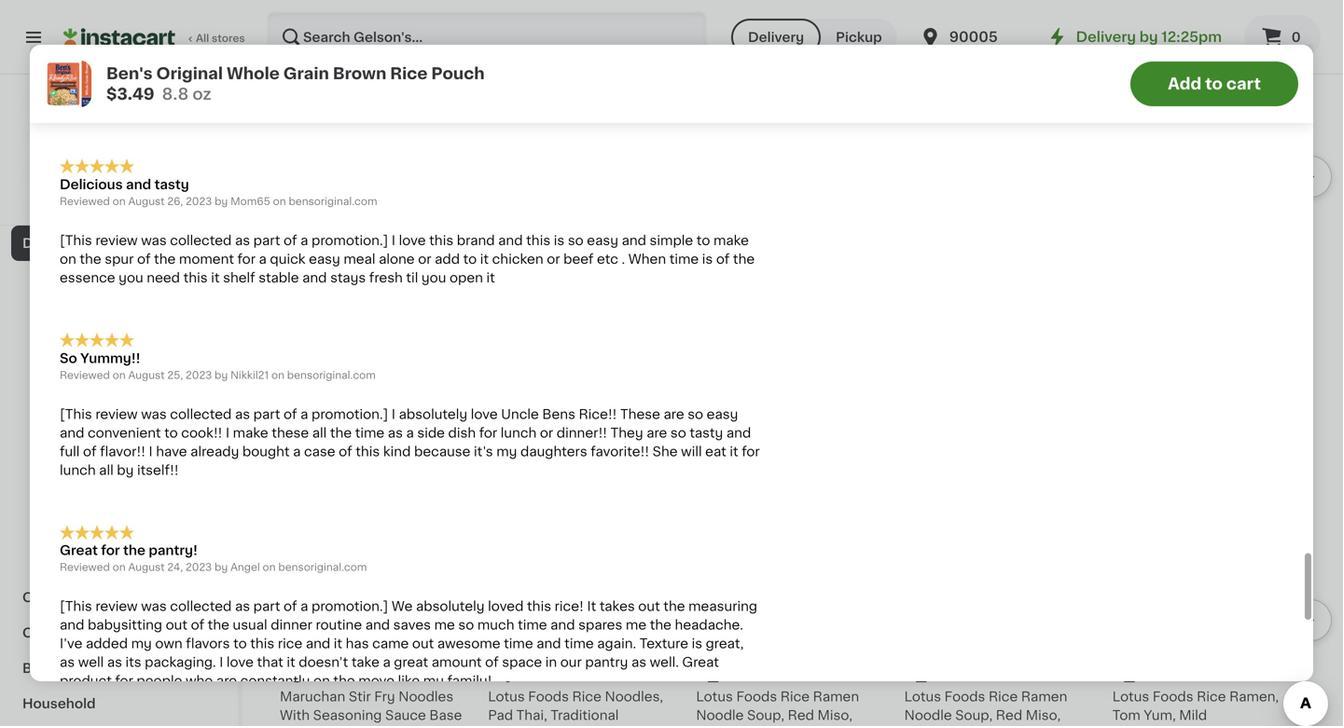 Task type: vqa. For each thing, say whether or not it's contained in the screenshot.
topmost See
no



Task type: describe. For each thing, give the bounding box(es) containing it.
1 vertical spatial cheese
[[580, 264, 631, 277]]

vegan for 2
[[698, 646, 732, 656]]

essence
[[60, 271, 115, 285]]

0 vertical spatial other
[[492, 79, 527, 92]]

soup, inside "$ 2 lotus foods rice ramen noodle soup, red miso"
[[747, 709, 785, 723]]

oz for 6.09 oz
[[723, 262, 735, 272]]

was up tasted
[[141, 60, 167, 73]]

3
[[291, 202, 303, 221]]

mild
[[1180, 709, 1208, 723]]

99 for 4
[[515, 667, 529, 677]]

item carousel region containing 5
[[280, 455, 1333, 727]]

open
[[450, 271, 483, 285]]

canned goods & soups link
[[11, 616, 227, 651]]

yummy!!
[[80, 352, 140, 365]]

for inside great for the pantry! reviewed on august 24, 2023 by angel on bensoriginal.com
[[101, 545, 120, 558]]

more dry goods
[[34, 556, 142, 569]]

she
[[653, 445, 678, 458]]

promotion.] for surprised
[[312, 60, 389, 73]]

because inside the "[this review was collected as part of a promotion.] i absolutely love uncle bens rice!! these are so easy and convenient to cook!! i make these all the time as a side dish for lunch or dinner!! they are so tasty and full of flavor!! i have already bought a case of this kind because it's my daughters favorite!! she will eat it for lunch all by itself!!"
[[414, 445, 471, 458]]

easy up etc
[[587, 234, 619, 247]]

this up 'chicken'
[[526, 234, 551, 247]]

rice inside 2 lotus foods rice ramen noodle soup, red miso
[[989, 691, 1018, 704]]

$3.49
[[106, 86, 155, 102]]

brown for ben's original whole grain brown rice pouch $3.49 8.8 oz
[[333, 66, 387, 82]]

great inside "[this review was collected as part of a promotion.] we absolutely loved this rice! it takes out the measuring and babysitting out of the usual dinner routine and saves me so much time and spares me the headache. i've added my own flavors to this rice and it has came out awesome time and time again. texture is great, as well as its packaging. i love that it doesn't take a great amount of space in our pantry as well. great product for people who are constantly on the move like my family!"
[[683, 657, 719, 670]]

collected for make
[[170, 408, 232, 421]]

ramen inside 2 lotus foods rice ramen noodle soup, red miso
[[1022, 691, 1068, 704]]

5
[[291, 666, 304, 686]]

original inside ben's original whole grain brown rice pouch $3.49 8.8 oz
[[156, 66, 223, 82]]

doesn't
[[299, 657, 348, 670]]

on inside [this review was collected as part of a promotion.] i love this brand and this is so easy and simple to make on the spur of the moment for a quick easy meal alone or add to it chicken or beef etc . when time is of the essence you need this it shelf stable and stays fresh til you open it
[[60, 253, 76, 266]]

90005 button
[[920, 11, 1032, 63]]

[this review was collected as part of a promotion.] i absolutely love uncle bens rice!! these are so easy and convenient to cook!! i make these all the time as a side dish for lunch or dinner!! they are so tasty and full of flavor!! i have already bought a case of this kind because it's my daughters favorite!! she will eat it for lunch all by itself!!
[[60, 408, 760, 477]]

100%
[[48, 180, 76, 190]]

1 you from the left
[[119, 271, 143, 285]]

0 horizontal spatial all
[[99, 464, 114, 477]]

guarantee
[[144, 180, 198, 190]]

i up 'already'
[[226, 427, 230, 440]]

noodles inside maruchan stir fry noodles with seasoning sauce base
[[399, 691, 454, 704]]

[this for [this review was collected as part of a promotion.] i love this brand and this is so easy and simple to make on the spur of the moment for a quick easy meal alone or add to it chicken or beef etc . when time is of the essence you need this it shelf stable and stays fresh til you open it
[[60, 234, 92, 247]]

ben's for ben's original whole grain brown rice pouch $3.49 8.8 oz
[[106, 66, 153, 82]]

it right that
[[287, 657, 295, 670]]

because inside [this review was collected as part of a promotion.] the ben's original brown rice pouch was very easy to prepare and tasted very good. i was pleasantly surprised because other microwave rice pouches were not very good. ben' was very tasty and i would try other varieties,
[[433, 79, 489, 92]]

to up 6.09
[[697, 234, 710, 247]]

by inside delicious and tasty reviewed on august 26, 2023 by mom65 on bensoriginal.com
[[215, 196, 228, 207]]

on down 100% satisfaction guarantee button
[[113, 196, 126, 207]]

bens
[[543, 408, 576, 421]]

make inside the "[this review was collected as part of a promotion.] i absolutely love uncle bens rice!! these are so easy and convenient to cook!! i make these all the time as a side dish for lunch or dinner!! they are so tasty and full of flavor!! i have already bought a case of this kind because it's my daughters favorite!! she will eat it for lunch all by itself!!"
[[233, 427, 268, 440]]

0 vertical spatial sauces
[[124, 450, 172, 463]]

of right full
[[83, 445, 97, 458]]

i up kind
[[392, 408, 396, 421]]

these
[[272, 427, 309, 440]]

or up til
[[418, 253, 432, 266]]

it down brand
[[480, 253, 489, 266]]

near east pilaf rice mix
[[696, 226, 851, 239]]

tasty for very
[[226, 97, 259, 111]]

add inside add gelson's rewards to save link
[[34, 198, 55, 209]]

collected for i
[[170, 60, 232, 73]]

on right angel
[[263, 563, 276, 573]]

breakfast
[[22, 663, 87, 676]]

0 horizontal spatial noodles link
[[11, 368, 227, 403]]

of up the these
[[284, 408, 297, 421]]

condiments
[[22, 592, 105, 605]]

and inside spend $32, save $5 kraft original mac & cheese macaroni and cheese dinner
[[552, 264, 577, 277]]

& inside spend $32, save $5 kraft original mac & cheese macaroni and cheese dinner
[[609, 245, 620, 258]]

so
[[60, 352, 77, 365]]

1 vertical spatial is
[[702, 253, 713, 266]]

of up quick
[[284, 234, 297, 247]]

lotus inside "$ 2 lotus foods rice ramen noodle soup, red miso"
[[696, 691, 733, 704]]

as inside [this review was collected as part of a promotion.] the ben's original brown rice pouch was very easy to prepare and tasted very good. i was pleasantly surprised because other microwave rice pouches were not very good. ben' was very tasty and i would try other varieties,
[[235, 60, 250, 73]]

2023 inside delicious and tasty reviewed on august 26, 2023 by mom65 on bensoriginal.com
[[186, 196, 212, 207]]

very up pouches
[[659, 60, 687, 73]]

love inside "[this review was collected as part of a promotion.] we absolutely loved this rice! it takes out the measuring and babysitting out of the usual dinner routine and saves me so much time and spares me the headache. i've added my own flavors to this rice and it has came out awesome time and time again. texture is great, as well as its packaging. i love that it doesn't take a great amount of space in our pantry as well. great product for people who are constantly on the move like my family!"
[[227, 657, 254, 670]]

part for these
[[253, 408, 280, 421]]

red inside "$ 2 lotus foods rice ramen noodle soup, red miso"
[[788, 709, 815, 723]]

add gelson's rewards to save link
[[34, 196, 204, 211]]

again.
[[597, 638, 637, 651]]

& right rices
[[74, 272, 84, 286]]

[this for [this review was collected as part of a promotion.] i absolutely love uncle bens rice!! these are so easy and convenient to cook!! i make these all the time as a side dish for lunch or dinner!! they are so tasty and full of flavor!! i have already bought a case of this kind because it's my daughters favorite!! she will eat it for lunch all by itself!!
[[60, 408, 92, 421]]

yum,
[[1144, 709, 1176, 723]]

ramen inside "$ 2 lotus foods rice ramen noodle soup, red miso"
[[813, 691, 860, 704]]

as up usual
[[235, 601, 250, 614]]

bensoriginal.com inside so yummy!! reviewed on august 25, 2023 by nikkil21 on bensoriginal.com
[[287, 370, 376, 381]]

as left well.
[[632, 657, 647, 670]]

0 horizontal spatial good.
[[91, 97, 129, 111]]

rice inside "$ 2 lotus foods rice ramen noodle soup, red miso"
[[781, 691, 810, 704]]

2 product group from the left
[[488, 0, 682, 370]]

49
[[305, 203, 320, 213]]

original inside spend $32, save $5 kraft original mac & cheese macaroni and cheese dinner
[[524, 245, 574, 258]]

red inside 2 lotus foods rice ramen noodle soup, red miso
[[996, 709, 1023, 723]]

to inside the "[this review was collected as part of a promotion.] i absolutely love uncle bens rice!! these are so easy and convenient to cook!! i make these all the time as a side dish for lunch or dinner!! they are so tasty and full of flavor!! i have already bought a case of this kind because it's my daughters favorite!! she will eat it for lunch all by itself!!"
[[164, 427, 178, 440]]

bought
[[243, 445, 290, 458]]

was up pouches
[[630, 60, 656, 73]]

east
[[731, 226, 760, 239]]

hard beverages
[[22, 131, 130, 144]]

awesome
[[438, 638, 501, 651]]

original inside ben's original whole grain brown rice pouch
[[319, 226, 370, 239]]

soup, inside 2 lotus foods rice ramen noodle soup, red miso
[[956, 709, 993, 723]]

0
[[1292, 31, 1301, 44]]

add button for "product" group containing 3
[[396, 4, 468, 38]]

breakfast link
[[11, 651, 227, 687]]

time up space
[[504, 638, 533, 651]]

grain for ben's original whole grain brown rice pouch
[[418, 226, 453, 239]]

as inside [this review was collected as part of a promotion.] i love this brand and this is so easy and simple to make on the spur of the moment for a quick easy meal alone or add to it chicken or beef etc . when time is of the essence you need this it shelf stable and stays fresh til you open it
[[235, 234, 250, 247]]

0 vertical spatial is
[[554, 234, 565, 247]]

on right nikkil21
[[272, 370, 285, 381]]

2 for 2 lotus foods rice ramen noodle soup, red miso
[[915, 666, 928, 686]]

easy inside [this review was collected as part of a promotion.] the ben's original brown rice pouch was very easy to prepare and tasted very good. i was pleasantly surprised because other microwave rice pouches were not very good. ben' was very tasty and i would try other varieties,
[[691, 60, 722, 73]]

lotus inside 2 lotus foods rice ramen, tom yum, mild
[[1113, 691, 1150, 704]]

noodle inside 2 lotus foods rice ramen noodle soup, red miso
[[905, 709, 952, 723]]

foods inside "$ 2 lotus foods rice ramen noodle soup, red miso"
[[737, 691, 777, 704]]

beer
[[22, 166, 54, 179]]

foods inside lotus foods rice noodles, pad thai, traditional
[[528, 691, 569, 704]]

spend
[[494, 229, 528, 239]]

so inside "[this review was collected as part of a promotion.] we absolutely loved this rice! it takes out the measuring and babysitting out of the usual dinner routine and saves me so much time and spares me the headache. i've added my own flavors to this rice and it has came out awesome time and time again. texture is great, as well as its packaging. i love that it doesn't take a great amount of space in our pantry as well. great product for people who are constantly on the move like my family!"
[[459, 619, 474, 632]]

was inside [this review was collected as part of a promotion.] i love this brand and this is so easy and simple to make on the spur of the moment for a quick easy meal alone or add to it chicken or beef etc . when time is of the essence you need this it shelf stable and stays fresh til you open it
[[141, 234, 167, 247]]

as down nikkil21
[[235, 408, 250, 421]]

added
[[86, 638, 128, 651]]

loved
[[488, 601, 524, 614]]

dry inside 'link'
[[22, 237, 47, 250]]

favorite!!
[[591, 445, 650, 458]]

2 lotus foods rice ramen noodle soup, red miso
[[905, 666, 1068, 727]]

the inside great for the pantry! reviewed on august 24, 2023 by angel on bensoriginal.com
[[123, 545, 146, 558]]

add button for 2nd "product" group from the right
[[1020, 4, 1093, 38]]

tasted
[[142, 79, 184, 92]]

was down tasted
[[165, 97, 190, 111]]

delivery for delivery
[[748, 31, 805, 44]]

more
[[34, 556, 67, 569]]

a left "side" on the bottom of page
[[406, 427, 414, 440]]

well.
[[650, 657, 679, 670]]

0 horizontal spatial noodles
[[34, 379, 89, 392]]

to up 'open'
[[463, 253, 477, 266]]

as left its
[[107, 657, 122, 670]]

as up kind
[[388, 427, 403, 440]]

time down loved
[[518, 619, 547, 632]]

or inside the "[this review was collected as part of a promotion.] i absolutely love uncle bens rice!! these are so easy and convenient to cook!! i make these all the time as a side dish for lunch or dinner!! they are so tasty and full of flavor!! i have already bought a case of this kind because it's my daughters favorite!! she will eat it for lunch all by itself!!"
[[540, 427, 554, 440]]

it down moment
[[211, 271, 220, 285]]

i inside [this review was collected as part of a promotion.] i love this brand and this is so easy and simple to make on the spur of the moment for a quick easy meal alone or add to it chicken or beef etc . when time is of the essence you need this it shelf stable and stays fresh til you open it
[[392, 234, 396, 247]]

8.8 inside ben's original whole grain brown rice pouch $3.49 8.8 oz
[[162, 86, 189, 102]]

lotus inside 2 lotus foods rice ramen noodle soup, red miso
[[905, 691, 942, 704]]

on up "condiments & sauces" link
[[113, 563, 126, 573]]

& up babysitting at the left of the page
[[109, 592, 119, 605]]

make inside [this review was collected as part of a promotion.] i love this brand and this is so easy and simple to make on the spur of the moment for a quick easy meal alone or add to it chicken or beef etc . when time is of the essence you need this it shelf stable and stays fresh til you open it
[[714, 234, 749, 247]]

delivery for delivery by 12:25pm
[[1077, 30, 1137, 44]]

dry goods & pasta link
[[11, 226, 227, 261]]

add
[[435, 253, 460, 266]]

& up its
[[126, 627, 137, 640]]

1 horizontal spatial rice
[[557, 60, 582, 73]]

for up it's at the left of page
[[479, 427, 497, 440]]

i left would
[[290, 97, 294, 111]]

1 vertical spatial are
[[647, 427, 668, 440]]

very down prepare
[[60, 97, 88, 111]]

25,
[[167, 370, 183, 381]]

promotion.] for moment
[[312, 234, 389, 247]]

meals
[[79, 343, 118, 356]]

for inside [this review was collected as part of a promotion.] i love this brand and this is so easy and simple to make on the spur of the moment for a quick easy meal alone or add to it chicken or beef etc . when time is of the essence you need this it shelf stable and stays fresh til you open it
[[238, 253, 256, 266]]

shelf
[[223, 271, 255, 285]]

0 vertical spatial cheese
[[623, 245, 674, 258]]

boxed meals & sides
[[34, 343, 171, 356]]

of inside [this review was collected as part of a promotion.] the ben's original brown rice pouch was very easy to prepare and tasted very good. i was pleasantly surprised because other microwave rice pouches were not very good. ben' was very tasty and i would try other varieties,
[[284, 60, 297, 73]]

[this for [this review was collected as part of a promotion.] the ben's original brown rice pouch was very easy to prepare and tasted very good. i was pleasantly surprised because other microwave rice pouches were not very good. ben' was very tasty and i would try other varieties,
[[60, 60, 92, 73]]

i up itself!!
[[149, 445, 153, 458]]

& up the '100%'
[[57, 166, 68, 179]]

1 vertical spatial noodles
[[280, 412, 366, 432]]

i left pleasantly
[[260, 79, 264, 92]]

canned for canned tomato
[[34, 414, 85, 427]]

$ for 2
[[700, 667, 707, 677]]

& left pizza at the left
[[73, 450, 84, 463]]

easy up stays on the top
[[309, 253, 340, 266]]

my inside the "[this review was collected as part of a promotion.] i absolutely love uncle bens rice!! these are so easy and convenient to cook!! i make these all the time as a side dish for lunch or dinner!! they are so tasty and full of flavor!! i have already bought a case of this kind because it's my daughters favorite!! she will eat it for lunch all by itself!!"
[[497, 445, 517, 458]]

time up our
[[565, 638, 594, 651]]

3 product group from the left
[[696, 0, 890, 297]]

foods inside 2 lotus foods rice ramen noodle soup, red miso
[[945, 691, 986, 704]]

on inside "[this review was collected as part of a promotion.] we absolutely loved this rice! it takes out the measuring and babysitting out of the usual dinner routine and saves me so much time and spares me the headache. i've added my own flavors to this rice and it has came out awesome time and time again. texture is great, as well as its packaging. i love that it doesn't take a great amount of space in our pantry as well. great product for people who are constantly on the move like my family!"
[[314, 675, 330, 688]]

2 lotus foods rice ramen, tom yum, mild
[[1113, 666, 1280, 723]]

1 horizontal spatial good.
[[219, 79, 257, 92]]

people
[[137, 675, 182, 688]]

it right 'open'
[[487, 271, 495, 285]]

rice!!
[[579, 408, 617, 421]]

1 vertical spatial lunch
[[60, 464, 96, 477]]

ramen,
[[1230, 691, 1280, 704]]

goods for pasta
[[50, 237, 95, 250]]

$ 5 99
[[284, 666, 320, 686]]

pickup button
[[821, 19, 897, 56]]

august inside so yummy!! reviewed on august 25, 2023 by nikkil21 on bensoriginal.com
[[128, 370, 165, 381]]

great
[[394, 657, 428, 670]]

nikkil21
[[231, 370, 269, 381]]

pad
[[488, 709, 513, 723]]

brown for ben's original whole grain brown rice pouch
[[280, 245, 321, 258]]

lotus foods rice noodles, pad thai, traditional
[[488, 691, 664, 723]]

8.8 inside "product" group
[[280, 281, 297, 291]]

to left 26,
[[155, 198, 166, 209]]

moment
[[179, 253, 234, 266]]

dinner
[[271, 619, 312, 632]]

spur
[[105, 253, 134, 266]]

this up add
[[429, 234, 454, 247]]

for right eat
[[742, 445, 760, 458]]

who
[[186, 675, 213, 688]]

of right case
[[339, 445, 352, 458]]

1 vertical spatial pasta
[[34, 450, 70, 463]]

1 vertical spatial goods
[[98, 556, 142, 569]]

5 product group from the left
[[1113, 0, 1306, 351]]

take
[[352, 657, 380, 670]]

space
[[502, 657, 542, 670]]

very right 'ben''
[[194, 97, 222, 111]]

tasty for cook!!
[[690, 427, 724, 440]]

original inside [this review was collected as part of a promotion.] the ben's original brown rice pouch was very easy to prepare and tasted very good. i was pleasantly surprised because other microwave rice pouches were not very good. ben' was very tasty and i would try other varieties,
[[459, 60, 510, 73]]

of up the dinner
[[284, 601, 297, 614]]

2 inside "$ 2 lotus foods rice ramen noodle soup, red miso"
[[707, 666, 720, 686]]

takes
[[600, 601, 635, 614]]

macaroni
[[488, 264, 549, 277]]

texture
[[640, 638, 689, 651]]

review for [this review was collected as part of a promotion.] i absolutely love uncle bens rice!! these are so easy and convenient to cook!! i make these all the time as a side dish for lunch or dinner!! they are so tasty and full of flavor!! i have already bought a case of this kind because it's my daughters favorite!! she will eat it for lunch all by itself!!
[[96, 408, 138, 421]]

delicious and tasty reviewed on august 26, 2023 by mom65 on bensoriginal.com
[[60, 178, 377, 207]]

amount
[[432, 657, 482, 670]]

this left rice!
[[527, 601, 552, 614]]

by inside great for the pantry! reviewed on august 24, 2023 by angel on bensoriginal.com
[[215, 563, 228, 573]]

of up family!
[[485, 657, 499, 670]]

tasty inside delicious and tasty reviewed on august 26, 2023 by mom65 on bensoriginal.com
[[155, 178, 189, 191]]

a up the these
[[301, 408, 308, 421]]

measuring
[[689, 601, 758, 614]]

1 horizontal spatial all
[[312, 427, 327, 440]]

brown
[[513, 60, 554, 73]]

i've
[[60, 638, 82, 651]]

1 horizontal spatial lunch
[[501, 427, 537, 440]]

a down the these
[[293, 445, 301, 458]]

seeds
[[34, 521, 75, 534]]

99 for 5
[[305, 667, 320, 677]]

daughters
[[521, 445, 588, 458]]

1 vertical spatial sauces
[[123, 592, 172, 605]]

august inside great for the pantry! reviewed on august 24, 2023 by angel on bensoriginal.com
[[128, 563, 165, 573]]

0 horizontal spatial out
[[166, 619, 188, 632]]

was left pleasantly
[[267, 79, 293, 92]]

to inside [this review was collected as part of a promotion.] the ben's original brown rice pouch was very easy to prepare and tasted very good. i was pleasantly surprised because other microwave rice pouches were not very good. ben' was very tasty and i would try other varieties,
[[726, 60, 739, 73]]

all
[[196, 33, 209, 43]]

rice!
[[555, 601, 584, 614]]

mac
[[578, 245, 606, 258]]

1 horizontal spatial my
[[423, 675, 444, 688]]

prepared
[[22, 60, 84, 73]]

and inside delicious and tasty reviewed on august 26, 2023 by mom65 on bensoriginal.com
[[126, 178, 151, 191]]

2023 inside so yummy!! reviewed on august 25, 2023 by nikkil21 on bensoriginal.com
[[186, 370, 212, 381]]

so inside [this review was collected as part of a promotion.] i love this brand and this is so easy and simple to make on the spur of the moment for a quick easy meal alone or add to it chicken or beef etc . when time is of the essence you need this it shelf stable and stays fresh til you open it
[[568, 234, 584, 247]]

4 product group from the left
[[905, 0, 1098, 332]]

review for [this review was collected as part of a promotion.] i love this brand and this is so easy and simple to make on the spur of the moment for a quick easy meal alone or add to it chicken or beef etc . when time is of the essence you need this it shelf stable and stays fresh til you open it
[[96, 234, 138, 247]]

seeds link
[[11, 509, 227, 545]]

try
[[340, 97, 359, 111]]

by inside so yummy!! reviewed on august 25, 2023 by nikkil21 on bensoriginal.com
[[215, 370, 228, 381]]

it's
[[474, 445, 493, 458]]

need
[[147, 271, 180, 285]]

pasta inside 'link'
[[112, 237, 150, 250]]

$ 3 49
[[284, 202, 320, 221]]

near
[[696, 226, 728, 239]]

or left beef
[[547, 253, 560, 266]]

stir
[[349, 691, 371, 704]]

24,
[[167, 563, 183, 573]]

convenient
[[88, 427, 161, 440]]

add inside button
[[1168, 76, 1202, 92]]

noodle inside "$ 2 lotus foods rice ramen noodle soup, red miso"
[[696, 709, 744, 723]]

love inside the "[this review was collected as part of a promotion.] i absolutely love uncle bens rice!! these are so easy and convenient to cook!! i make these all the time as a side dish for lunch or dinner!! they are so tasty and full of flavor!! i have already bought a case of this kind because it's my daughters favorite!! she will eat it for lunch all by itself!!"
[[471, 408, 498, 421]]

$ for 5
[[284, 667, 291, 677]]

1 vertical spatial my
[[131, 638, 152, 651]]

this inside the "[this review was collected as part of a promotion.] i absolutely love uncle bens rice!! these are so easy and convenient to cook!! i make these all the time as a side dish for lunch or dinner!! they are so tasty and full of flavor!! i have already bought a case of this kind because it's my daughters favorite!! she will eat it for lunch all by itself!!"
[[356, 445, 380, 458]]



Task type: locate. For each thing, give the bounding box(es) containing it.
cart
[[1227, 76, 1262, 92]]

item carousel region containing 3
[[280, 0, 1333, 381]]

[this inside [this review was collected as part of a promotion.] i love this brand and this is so easy and simple to make on the spur of the moment for a quick easy meal alone or add to it chicken or beef etc . when time is of the essence you need this it shelf stable and stays fresh til you open it
[[60, 234, 92, 247]]

12:25pm
[[1162, 30, 1222, 44]]

3 collected from the top
[[170, 408, 232, 421]]

is
[[554, 234, 565, 247], [702, 253, 713, 266], [692, 638, 703, 651]]

1 vertical spatial absolutely
[[416, 601, 485, 614]]

review up babysitting at the left of the page
[[96, 601, 138, 614]]

was up soups
[[141, 601, 167, 614]]

1 vegan from the left
[[698, 646, 732, 656]]

$ for 3
[[284, 203, 291, 213]]

3 2023 from the top
[[186, 563, 212, 573]]

3 reviewed from the top
[[60, 563, 110, 573]]

to inside "[this review was collected as part of a promotion.] we absolutely loved this rice! it takes out the measuring and babysitting out of the usual dinner routine and saves me so much time and spares me the headache. i've added my own flavors to this rice and it has came out awesome time and time again. texture is great, as well as its packaging. i love that it doesn't take a great amount of space in our pantry as well. great product for people who are constantly on the move like my family!"
[[233, 638, 247, 651]]

0 vertical spatial dry
[[22, 237, 47, 250]]

99 inside $ 5 99
[[305, 667, 320, 677]]

whole for ben's original whole grain brown rice pouch
[[373, 226, 415, 239]]

pouches
[[633, 79, 690, 92]]

part for dinner
[[253, 601, 280, 614]]

2 [this from the top
[[60, 234, 92, 247]]

own
[[155, 638, 183, 651]]

1 vertical spatial all
[[99, 464, 114, 477]]

1 ramen from the left
[[813, 691, 860, 704]]

pasta down canned tomato
[[34, 450, 70, 463]]

my up its
[[131, 638, 152, 651]]

promotion.] inside the "[this review was collected as part of a promotion.] i absolutely love uncle bens rice!! these are so easy and convenient to cook!! i make these all the time as a side dish for lunch or dinner!! they are so tasty and full of flavor!! i have already bought a case of this kind because it's my daughters favorite!! she will eat it for lunch all by itself!!"
[[312, 408, 389, 421]]

review inside [this review was collected as part of a promotion.] the ben's original brown rice pouch was very easy to prepare and tasted very good. i was pleasantly surprised because other microwave rice pouches were not very good. ben' was very tasty and i would try other varieties,
[[96, 60, 138, 73]]

pasta
[[112, 237, 150, 250], [34, 450, 70, 463]]

1 vertical spatial noodles link
[[280, 411, 366, 433]]

august left 26,
[[128, 196, 165, 207]]

or up daughters
[[540, 427, 554, 440]]

[this review was collected as part of a promotion.] we absolutely loved this rice! it takes out the measuring and babysitting out of the usual dinner routine and saves me so much time and spares me the headache. i've added my own flavors to this rice and it has came out awesome time and time again. texture is great, as well as its packaging. i love that it doesn't take a great amount of space in our pantry as well. great product for people who are constantly on the move like my family!
[[60, 601, 758, 688]]

2 promotion.] from the top
[[312, 234, 389, 247]]

service type group
[[732, 19, 897, 56]]

1 soup, from the left
[[747, 709, 785, 723]]

2 red from the left
[[996, 709, 1023, 723]]

1 horizontal spatial make
[[714, 234, 749, 247]]

99 inside $ 4 99
[[515, 667, 529, 677]]

1 vertical spatial dry
[[71, 556, 95, 569]]

0 vertical spatial pouch
[[431, 66, 485, 82]]

1 vertical spatial make
[[233, 427, 268, 440]]

goods for soups
[[78, 627, 123, 640]]

for inside "[this review was collected as part of a promotion.] we absolutely loved this rice! it takes out the measuring and babysitting out of the usual dinner routine and saves me so much time and spares me the headache. i've added my own flavors to this rice and it has came out awesome time and time again. texture is great, as well as its packaging. i love that it doesn't take a great amount of space in our pantry as well. great product for people who are constantly on the move like my family!"
[[115, 675, 133, 688]]

4 [this from the top
[[60, 601, 92, 614]]

1 vertical spatial love
[[471, 408, 498, 421]]

original left brown
[[459, 60, 510, 73]]

noodles link down "yummy!!"
[[11, 368, 227, 403]]

a up pleasantly
[[301, 60, 308, 73]]

for down its
[[115, 675, 133, 688]]

[this down gelson's
[[60, 234, 92, 247]]

3 review from the top
[[96, 408, 138, 421]]

1 horizontal spatial noodles
[[280, 412, 366, 432]]

$ for 4
[[492, 667, 499, 677]]

0 vertical spatial save
[[168, 198, 193, 209]]

sauce
[[385, 709, 426, 723]]

2 part from the top
[[253, 234, 280, 247]]

oz right tasted
[[193, 86, 212, 102]]

0 horizontal spatial vegan
[[490, 646, 523, 656]]

1 review from the top
[[96, 60, 138, 73]]

vegan for 4
[[490, 646, 523, 656]]

part inside the "[this review was collected as part of a promotion.] i absolutely love uncle bens rice!! these are so easy and convenient to cook!! i make these all the time as a side dish for lunch or dinner!! they are so tasty and full of flavor!! i have already bought a case of this kind because it's my daughters favorite!! she will eat it for lunch all by itself!!"
[[253, 408, 280, 421]]

2 horizontal spatial out
[[639, 601, 660, 614]]

by left 12:25pm
[[1140, 30, 1159, 44]]

2 99 from the left
[[515, 667, 529, 677]]

2 2023 from the top
[[186, 370, 212, 381]]

delivery by 12:25pm
[[1077, 30, 1222, 44]]

august left 24,
[[128, 563, 165, 573]]

1 horizontal spatial noodle
[[905, 709, 952, 723]]

1 vertical spatial tasty
[[155, 178, 189, 191]]

2 horizontal spatial 2
[[1124, 666, 1136, 686]]

1 vertical spatial oz
[[723, 262, 735, 272]]

goods up well
[[78, 627, 123, 640]]

2 inside 2 lotus foods rice ramen noodle soup, red miso
[[915, 666, 928, 686]]

1 horizontal spatial save
[[556, 229, 581, 239]]

grain up would
[[283, 66, 329, 82]]

alone
[[379, 253, 415, 266]]

part for was
[[253, 60, 280, 73]]

$ inside $ 5 99
[[284, 667, 291, 677]]

review inside [this review was collected as part of a promotion.] i love this brand and this is so easy and simple to make on the spur of the moment for a quick easy meal alone or add to it chicken or beef etc . when time is of the essence you need this it shelf stable and stays fresh til you open it
[[96, 234, 138, 247]]

by inside the "[this review was collected as part of a promotion.] i absolutely love uncle bens rice!! these are so easy and convenient to cook!! i make these all the time as a side dish for lunch or dinner!! they are so tasty and full of flavor!! i have already bought a case of this kind because it's my daughters favorite!! she will eat it for lunch all by itself!!"
[[117, 464, 134, 477]]

1 2 from the left
[[707, 666, 720, 686]]

or
[[418, 253, 432, 266], [547, 253, 560, 266], [540, 427, 554, 440]]

6.09
[[696, 262, 720, 272]]

1 horizontal spatial pasta
[[112, 237, 150, 250]]

by left mom65
[[215, 196, 228, 207]]

pouch
[[585, 60, 627, 73]]

so yummy!! reviewed on august 25, 2023 by nikkil21 on bensoriginal.com
[[60, 352, 376, 381]]

august inside delicious and tasty reviewed on august 26, 2023 by mom65 on bensoriginal.com
[[128, 196, 165, 207]]

of right spur
[[137, 253, 151, 266]]

0 vertical spatial love
[[399, 234, 426, 247]]

promotion.] inside [this review was collected as part of a promotion.] i love this brand and this is so easy and simple to make on the spur of the moment for a quick easy meal alone or add to it chicken or beef etc . when time is of the essence you need this it shelf stable and stays fresh til you open it
[[312, 234, 389, 247]]

8.8 right 'ben''
[[162, 86, 189, 102]]

4 review from the top
[[96, 601, 138, 614]]

0 vertical spatial great
[[60, 545, 98, 558]]

2 item carousel region from the top
[[280, 455, 1333, 727]]

foods inside 2 lotus foods rice ramen, tom yum, mild
[[1153, 691, 1194, 704]]

[this inside "[this review was collected as part of a promotion.] we absolutely loved this rice! it takes out the measuring and babysitting out of the usual dinner routine and saves me so much time and spares me the headache. i've added my own flavors to this rice and it has came out awesome time and time again. texture is great, as well as its packaging. i love that it doesn't take a great amount of space in our pantry as well. great product for people who are constantly on the move like my family!"
[[60, 601, 92, 614]]

surprised
[[368, 79, 429, 92]]

1 lotus from the left
[[696, 691, 733, 704]]

2 horizontal spatial rice
[[605, 79, 630, 92]]

oz right stable
[[300, 281, 312, 291]]

satisfaction
[[79, 180, 141, 190]]

1 horizontal spatial 99
[[515, 667, 529, 677]]

90005
[[950, 30, 998, 44]]

cider
[[71, 166, 108, 179]]

reviewed inside delicious and tasty reviewed on august 26, 2023 by mom65 on bensoriginal.com
[[60, 196, 110, 207]]

2 add button from the left
[[604, 4, 676, 38]]

& left sides
[[121, 343, 132, 356]]

case
[[304, 445, 336, 458]]

1 collected from the top
[[170, 60, 232, 73]]

as down i've on the bottom of the page
[[60, 657, 75, 670]]

pouch for ben's original whole grain brown rice pouch $3.49 8.8 oz
[[431, 66, 485, 82]]

2 me from the left
[[626, 619, 647, 632]]

0 horizontal spatial me
[[434, 619, 455, 632]]

0 horizontal spatial save
[[168, 198, 193, 209]]

pouch inside ben's original whole grain brown rice pouch
[[357, 245, 399, 258]]

2 vertical spatial out
[[412, 638, 434, 651]]

$ left space
[[492, 667, 499, 677]]

review inside the "[this review was collected as part of a promotion.] i absolutely love uncle bens rice!! these are so easy and convenient to cook!! i make these all the time as a side dish for lunch or dinner!! they are so tasty and full of flavor!! i have already bought a case of this kind because it's my daughters favorite!! she will eat it for lunch all by itself!!"
[[96, 408, 138, 421]]

stays
[[330, 271, 366, 285]]

you right til
[[422, 271, 446, 285]]

oz right 6.09
[[723, 262, 735, 272]]

2 lotus from the left
[[488, 691, 525, 704]]

2 horizontal spatial love
[[471, 408, 498, 421]]

canned tomato
[[34, 414, 138, 427]]

0 horizontal spatial my
[[131, 638, 152, 651]]

me down takes
[[626, 619, 647, 632]]

on down "yummy!!"
[[113, 370, 126, 381]]

i inside "[this review was collected as part of a promotion.] we absolutely loved this rice! it takes out the measuring and babysitting out of the usual dinner routine and saves me so much time and spares me the headache. i've added my own flavors to this rice and it has came out awesome time and time again. texture is great, as well as its packaging. i love that it doesn't take a great amount of space in our pantry as well. great product for people who are constantly on the move like my family!"
[[220, 657, 223, 670]]

whole for ben's original whole grain brown rice pouch $3.49 8.8 oz
[[227, 66, 280, 82]]

3 [this from the top
[[60, 408, 92, 421]]

reviewed down delicious
[[60, 196, 110, 207]]

prices
[[138, 161, 171, 171]]

0 horizontal spatial rice
[[278, 638, 303, 651]]

2 horizontal spatial noodles
[[399, 691, 454, 704]]

our
[[561, 657, 582, 670]]

0 horizontal spatial pouch
[[357, 245, 399, 258]]

me up awesome
[[434, 619, 455, 632]]

1 2023 from the top
[[186, 196, 212, 207]]

2 you from the left
[[422, 271, 446, 285]]

8.8
[[162, 86, 189, 102], [280, 281, 297, 291]]

on up maruchan
[[314, 675, 330, 688]]

1 horizontal spatial oz
[[300, 281, 312, 291]]

lotus inside lotus foods rice noodles, pad thai, traditional
[[488, 691, 525, 704]]

brown inside ben's original whole grain brown rice pouch
[[280, 245, 321, 258]]

1 vertical spatial because
[[414, 445, 471, 458]]

noodles up case
[[280, 412, 366, 432]]

review for [this review was collected as part of a promotion.] the ben's original brown rice pouch was very easy to prepare and tasted very good. i was pleasantly surprised because other microwave rice pouches were not very good. ben' was very tasty and i would try other varieties,
[[96, 60, 138, 73]]

absolutely inside the "[this review was collected as part of a promotion.] i absolutely love uncle bens rice!! these are so easy and convenient to cook!! i make these all the time as a side dish for lunch or dinner!! they are so tasty and full of flavor!! i have already bought a case of this kind because it's my daughters favorite!! she will eat it for lunch all by itself!!"
[[399, 408, 468, 421]]

love left that
[[227, 657, 254, 670]]

2 august from the top
[[128, 370, 165, 381]]

0 horizontal spatial oz
[[193, 86, 212, 102]]

4 add button from the left
[[1020, 4, 1093, 38]]

this down moment
[[183, 271, 208, 285]]

2 vertical spatial oz
[[300, 281, 312, 291]]

are up she
[[647, 427, 668, 440]]

constantly
[[240, 675, 310, 688]]

time inside [this review was collected as part of a promotion.] i love this brand and this is so easy and simple to make on the spur of the moment for a quick easy meal alone or add to it chicken or beef etc . when time is of the essence you need this it shelf stable and stays fresh til you open it
[[670, 253, 699, 266]]

a
[[301, 60, 308, 73], [301, 234, 308, 247], [259, 253, 267, 266], [301, 408, 308, 421], [406, 427, 414, 440], [293, 445, 301, 458], [301, 601, 308, 614], [383, 657, 391, 670]]

collected up moment
[[170, 234, 232, 247]]

are inside "[this review was collected as part of a promotion.] we absolutely loved this rice! it takes out the measuring and babysitting out of the usual dinner routine and saves me so much time and spares me the headache. i've added my own flavors to this rice and it has came out awesome time and time again. texture is great, as well as its packaging. i love that it doesn't take a great amount of space in our pantry as well. great product for people who are constantly on the move like my family!"
[[216, 675, 237, 688]]

0 horizontal spatial pasta
[[34, 450, 70, 463]]

canned up breakfast
[[22, 627, 75, 640]]

1 horizontal spatial love
[[399, 234, 426, 247]]

the inside the "[this review was collected as part of a promotion.] i absolutely love uncle bens rice!! these are so easy and convenient to cook!! i make these all the time as a side dish for lunch or dinner!! they are so tasty and full of flavor!! i have already bought a case of this kind because it's my daughters favorite!! she will eat it for lunch all by itself!!"
[[330, 427, 352, 440]]

5 add button from the left
[[1229, 4, 1301, 38]]

these
[[621, 408, 661, 421]]

bensoriginal.com up routine
[[278, 563, 367, 573]]

0 horizontal spatial ben's
[[106, 66, 153, 82]]

1 vertical spatial reviewed
[[60, 370, 110, 381]]

1 vertical spatial rice
[[605, 79, 630, 92]]

bensoriginal.com inside great for the pantry! reviewed on august 24, 2023 by angel on bensoriginal.com
[[278, 563, 367, 573]]

1 vertical spatial bensoriginal.com
[[287, 370, 376, 381]]

3 part from the top
[[253, 408, 280, 421]]

beef
[[564, 253, 594, 266]]

& up spur
[[98, 237, 109, 250]]

2 vegan from the left
[[490, 646, 523, 656]]

1 me from the left
[[434, 619, 455, 632]]

& inside 'link'
[[98, 237, 109, 250]]

1 promotion.] from the top
[[312, 60, 389, 73]]

rice inside 2 lotus foods rice ramen, tom yum, mild
[[1197, 691, 1227, 704]]

1 horizontal spatial tasty
[[226, 97, 259, 111]]

are right these
[[664, 408, 685, 421]]

tasty inside [this review was collected as part of a promotion.] the ben's original brown rice pouch was very easy to prepare and tasted very good. i was pleasantly surprised because other microwave rice pouches were not very good. ben' was very tasty and i would try other varieties,
[[226, 97, 259, 111]]

1 add button from the left
[[396, 4, 468, 38]]

on up rices & grains
[[60, 253, 76, 266]]

it down routine
[[334, 638, 343, 651]]

collected inside "[this review was collected as part of a promotion.] we absolutely loved this rice! it takes out the measuring and babysitting out of the usual dinner routine and saves me so much time and spares me the headache. i've added my own flavors to this rice and it has came out awesome time and time again. texture is great, as well as its packaging. i love that it doesn't take a great amount of space in our pantry as well. great product for people who are constantly on the move like my family!"
[[170, 601, 232, 614]]

$ inside "$ 2 lotus foods rice ramen noodle soup, red miso"
[[700, 667, 707, 677]]

brand
[[457, 234, 495, 247]]

0 vertical spatial oz
[[193, 86, 212, 102]]

1 product group from the left
[[280, 0, 473, 315]]

cheese up dinner at top
[[623, 245, 674, 258]]

meal
[[344, 253, 376, 266]]

1 noodle from the left
[[696, 709, 744, 723]]

2 vertical spatial love
[[227, 657, 254, 670]]

the
[[80, 253, 101, 266], [154, 253, 176, 266], [733, 253, 755, 266], [330, 427, 352, 440], [123, 545, 146, 558], [664, 601, 685, 614], [208, 619, 229, 632], [650, 619, 672, 632], [334, 675, 355, 688]]

$ down great,
[[700, 667, 707, 677]]

i
[[260, 79, 264, 92], [290, 97, 294, 111], [392, 234, 396, 247], [392, 408, 396, 421], [226, 427, 230, 440], [149, 445, 153, 458], [220, 657, 223, 670]]

love up the alone
[[399, 234, 426, 247]]

[this for [this review was collected as part of a promotion.] we absolutely loved this rice! it takes out the measuring and babysitting out of the usual dinner routine and saves me so much time and spares me the headache. i've added my own flavors to this rice and it has came out awesome time and time again. texture is great, as well as its packaging. i love that it doesn't take a great amount of space in our pantry as well. great product for people who are constantly on the move like my family!
[[60, 601, 92, 614]]

0 vertical spatial brown
[[333, 66, 387, 82]]

4 promotion.] from the top
[[312, 601, 389, 614]]

review up spur
[[96, 234, 138, 247]]

of down near
[[717, 253, 730, 266]]

chicken
[[492, 253, 544, 266]]

0 vertical spatial my
[[497, 445, 517, 458]]

1 vertical spatial canned
[[22, 627, 75, 640]]

3 2 from the left
[[1124, 666, 1136, 686]]

add to cart button
[[1131, 62, 1299, 106]]

a down came on the bottom
[[383, 657, 391, 670]]

dry down liquor
[[22, 237, 47, 250]]

1 horizontal spatial pouch
[[431, 66, 485, 82]]

so
[[568, 234, 584, 247], [688, 408, 704, 421], [671, 427, 687, 440], [459, 619, 474, 632]]

3 august from the top
[[128, 563, 165, 573]]

condiments & sauces
[[22, 592, 172, 605]]

1 vertical spatial item carousel region
[[280, 455, 1333, 727]]

promotion.] up routine
[[312, 601, 389, 614]]

sauces up babysitting at the left of the page
[[123, 592, 172, 605]]

2 2 from the left
[[915, 666, 928, 686]]

noodles link up case
[[280, 411, 366, 433]]

ben's inside ben's original whole grain brown rice pouch $3.49 8.8 oz
[[106, 66, 153, 82]]

reviewed inside great for the pantry! reviewed on august 24, 2023 by angel on bensoriginal.com
[[60, 563, 110, 573]]

2 horizontal spatial my
[[497, 445, 517, 458]]

4 part from the top
[[253, 601, 280, 614]]

beer & cider link
[[11, 155, 227, 190]]

ben's for ben's original whole grain brown rice pouch
[[280, 226, 316, 239]]

quick
[[270, 253, 306, 266]]

all stores link
[[63, 11, 246, 63]]

pantry!
[[149, 545, 198, 558]]

0 horizontal spatial other
[[362, 97, 397, 111]]

2 review from the top
[[96, 234, 138, 247]]

8.8 down quick
[[280, 281, 297, 291]]

it inside the "[this review was collected as part of a promotion.] i absolutely love uncle bens rice!! these are so easy and convenient to cook!! i make these all the time as a side dish for lunch or dinner!! they are so tasty and full of flavor!! i have already bought a case of this kind because it's my daughters favorite!! she will eat it for lunch all by itself!!"
[[730, 445, 739, 458]]

0 horizontal spatial red
[[788, 709, 815, 723]]

of up flavors at the left
[[191, 619, 204, 632]]

all down pizza at the left
[[99, 464, 114, 477]]

1 vertical spatial 8.8
[[280, 281, 297, 291]]

prepared foods
[[22, 60, 129, 73]]

0 vertical spatial canned
[[34, 414, 85, 427]]

as down stores
[[235, 60, 250, 73]]

out down the saves
[[412, 638, 434, 651]]

0 horizontal spatial soup,
[[747, 709, 785, 723]]

absolutely for so
[[416, 601, 485, 614]]

reviewed
[[60, 196, 110, 207], [60, 370, 110, 381], [60, 563, 110, 573]]

1 part from the top
[[253, 60, 280, 73]]

$ 4 99
[[492, 666, 529, 686]]

this up that
[[250, 638, 275, 651]]

1 horizontal spatial soup,
[[956, 709, 993, 723]]

4 collected from the top
[[170, 601, 232, 614]]

2 for 2 lotus foods rice ramen, tom yum, mild
[[1124, 666, 1136, 686]]

love inside [this review was collected as part of a promotion.] i love this brand and this is so easy and simple to make on the spur of the moment for a quick easy meal alone or add to it chicken or beef etc . when time is of the essence you need this it shelf stable and stays fresh til you open it
[[399, 234, 426, 247]]

brown inside ben's original whole grain brown rice pouch $3.49 8.8 oz
[[333, 66, 387, 82]]

dry
[[22, 237, 47, 250], [71, 556, 95, 569]]

None search field
[[267, 11, 707, 63]]

canned tomato link
[[11, 403, 227, 439]]

pasta & pizza sauces link
[[11, 439, 227, 474]]

review down instacart logo
[[96, 60, 138, 73]]

4 lotus from the left
[[1113, 691, 1150, 704]]

0 vertical spatial grain
[[283, 66, 329, 82]]

make up 6.09 oz
[[714, 234, 749, 247]]

collected for spur
[[170, 234, 232, 247]]

canned up full
[[34, 414, 85, 427]]

great for the pantry! reviewed on august 24, 2023 by angel on bensoriginal.com
[[60, 545, 367, 573]]

product group containing 3
[[280, 0, 473, 315]]

1 99 from the left
[[305, 667, 320, 677]]

ben's inside ben's original whole grain brown rice pouch
[[280, 226, 316, 239]]

part inside "[this review was collected as part of a promotion.] we absolutely loved this rice! it takes out the measuring and babysitting out of the usual dinner routine and saves me so much time and spares me the headache. i've added my own flavors to this rice and it has came out awesome time and time again. texture is great, as well as its packaging. i love that it doesn't take a great amount of space in our pantry as well. great product for people who are constantly on the move like my family!"
[[253, 601, 280, 614]]

0 vertical spatial are
[[664, 408, 685, 421]]

1 red from the left
[[788, 709, 815, 723]]

oz
[[193, 86, 212, 102], [723, 262, 735, 272], [300, 281, 312, 291]]

as up shelf on the left
[[235, 234, 250, 247]]

canned goods & soups
[[22, 627, 183, 640]]

instacart logo image
[[63, 26, 175, 49]]

whole up the alone
[[373, 226, 415, 239]]

this left kind
[[356, 445, 380, 458]]

2 vertical spatial reviewed
[[60, 563, 110, 573]]

2 vertical spatial goods
[[78, 627, 123, 640]]

a inside [this review was collected as part of a promotion.] the ben's original brown rice pouch was very easy to prepare and tasted very good. i was pleasantly surprised because other microwave rice pouches were not very good. ben' was very tasty and i would try other varieties,
[[301, 60, 308, 73]]

pouch up (101)
[[357, 245, 399, 258]]

add gelson's rewards to save
[[34, 198, 193, 209]]

easy inside the "[this review was collected as part of a promotion.] i absolutely love uncle bens rice!! these are so easy and convenient to cook!! i make these all the time as a side dish for lunch or dinner!! they are so tasty and full of flavor!! i have already bought a case of this kind because it's my daughters favorite!! she will eat it for lunch all by itself!!"
[[707, 408, 738, 421]]

very right tasted
[[188, 79, 216, 92]]

&
[[57, 166, 68, 179], [98, 237, 109, 250], [609, 245, 620, 258], [74, 272, 84, 286], [121, 343, 132, 356], [73, 450, 84, 463], [109, 592, 119, 605], [126, 627, 137, 640]]

whole inside ben's original whole grain brown rice pouch
[[373, 226, 415, 239]]

much
[[478, 619, 515, 632]]

save
[[168, 198, 193, 209], [556, 229, 581, 239]]

.
[[622, 253, 625, 266]]

pouch for ben's original whole grain brown rice pouch
[[357, 245, 399, 258]]

1 horizontal spatial whole
[[373, 226, 415, 239]]

2 horizontal spatial ben's
[[420, 60, 456, 73]]

1 horizontal spatial brown
[[333, 66, 387, 82]]

pasta & pizza sauces
[[34, 450, 172, 463]]

reviewed inside so yummy!! reviewed on august 25, 2023 by nikkil21 on bensoriginal.com
[[60, 370, 110, 381]]

[this inside the "[this review was collected as part of a promotion.] i absolutely love uncle bens rice!! these are so easy and convenient to cook!! i make these all the time as a side dish for lunch or dinner!! they are so tasty and full of flavor!! i have already bought a case of this kind because it's my daughters favorite!! she will eat it for lunch all by itself!!"
[[60, 408, 92, 421]]

1 reviewed from the top
[[60, 196, 110, 207]]

flavors
[[186, 638, 230, 651]]

are right who
[[216, 675, 237, 688]]

wine
[[22, 95, 56, 108]]

routine
[[316, 619, 362, 632]]

collected inside the "[this review was collected as part of a promotion.] i absolutely love uncle bens rice!! these are so easy and convenient to cook!! i make these all the time as a side dish for lunch or dinner!! they are so tasty and full of flavor!! i have already bought a case of this kind because it's my daughters favorite!! she will eat it for lunch all by itself!!"
[[170, 408, 232, 421]]

you down spur
[[119, 271, 143, 285]]

100% satisfaction guarantee button
[[29, 174, 209, 192]]

noodles down like
[[399, 691, 454, 704]]

on left 3
[[273, 196, 286, 207]]

for up "condiments & sauces" link
[[101, 545, 120, 558]]

my
[[497, 445, 517, 458], [131, 638, 152, 651], [423, 675, 444, 688]]

2 vertical spatial noodles
[[399, 691, 454, 704]]

add button for 3rd "product" group from right
[[812, 4, 884, 38]]

rice inside ben's original whole grain brown rice pouch $3.49 8.8 oz
[[390, 66, 428, 82]]

love up dish
[[471, 408, 498, 421]]

rice inside lotus foods rice noodles, pad thai, traditional
[[573, 691, 602, 704]]

prepare
[[60, 79, 111, 92]]

on
[[113, 196, 126, 207], [273, 196, 286, 207], [60, 253, 76, 266], [113, 370, 126, 381], [272, 370, 285, 381], [113, 563, 126, 573], [263, 563, 276, 573], [314, 675, 330, 688]]

0 vertical spatial 2023
[[186, 196, 212, 207]]

2 soup, from the left
[[956, 709, 993, 723]]

0 horizontal spatial great
[[60, 545, 98, 558]]

0 vertical spatial because
[[433, 79, 489, 92]]

2 vertical spatial are
[[216, 675, 237, 688]]

2 reviewed from the top
[[60, 370, 110, 381]]

already
[[191, 445, 239, 458]]

0 horizontal spatial whole
[[227, 66, 280, 82]]

rice inside ben's original whole grain brown rice pouch
[[325, 245, 354, 258]]

3 lotus from the left
[[905, 691, 942, 704]]

0 vertical spatial reviewed
[[60, 196, 110, 207]]

rewards
[[106, 198, 152, 209]]

2023 right 26,
[[186, 196, 212, 207]]

0 vertical spatial august
[[128, 196, 165, 207]]

& left .
[[609, 245, 620, 258]]

tasty
[[226, 97, 259, 111], [155, 178, 189, 191], [690, 427, 724, 440]]

99 right 5
[[305, 667, 320, 677]]

noodles,
[[605, 691, 664, 704]]

gelson's logo image
[[101, 97, 137, 133]]

1 horizontal spatial dry
[[71, 556, 95, 569]]

was inside "[this review was collected as part of a promotion.] we absolutely loved this rice! it takes out the measuring and babysitting out of the usual dinner routine and saves me so much time and spares me the headache. i've added my own flavors to this rice and it has came out awesome time and time again. texture is great, as well as its packaging. i love that it doesn't take a great amount of space in our pantry as well. great product for people who are constantly on the move like my family!"
[[141, 601, 167, 614]]

grain for ben's original whole grain brown rice pouch $3.49 8.8 oz
[[283, 66, 329, 82]]

$ inside $ 4 99
[[492, 667, 499, 677]]

0 vertical spatial out
[[639, 601, 660, 614]]

add to cart
[[1168, 76, 1262, 92]]

promotion.] for the
[[312, 408, 389, 421]]

★★★★★
[[60, 159, 134, 174], [60, 159, 134, 174], [696, 244, 762, 257], [696, 244, 762, 257], [280, 263, 345, 276], [280, 263, 345, 276], [488, 282, 554, 295], [488, 282, 554, 295], [60, 333, 134, 348], [60, 333, 134, 348], [60, 526, 134, 541], [60, 526, 134, 541]]

3 add button from the left
[[812, 4, 884, 38]]

1 august from the top
[[128, 196, 165, 207]]

item carousel region
[[280, 0, 1333, 381], [280, 455, 1333, 727]]

goods inside 'link'
[[50, 237, 95, 250]]

good. down stores
[[219, 79, 257, 92]]

1 item carousel region from the top
[[280, 0, 1333, 381]]

product group
[[280, 0, 473, 315], [488, 0, 682, 370], [696, 0, 890, 297], [905, 0, 1098, 332], [1113, 0, 1306, 351]]

2 collected from the top
[[170, 234, 232, 247]]

out
[[639, 601, 660, 614], [166, 619, 188, 632], [412, 638, 434, 651]]

a up the dinner
[[301, 601, 308, 614]]

1 vertical spatial august
[[128, 370, 165, 381]]

by left angel
[[215, 563, 228, 573]]

0 horizontal spatial noodle
[[696, 709, 744, 723]]

because
[[433, 79, 489, 92], [414, 445, 471, 458]]

is inside "[this review was collected as part of a promotion.] we absolutely loved this rice! it takes out the measuring and babysitting out of the usual dinner routine and saves me so much time and spares me the headache. i've added my own flavors to this rice and it has came out awesome time and time again. texture is great, as well as its packaging. i love that it doesn't take a great amount of space in our pantry as well. great product for people who are constantly on the move like my family!"
[[692, 638, 703, 651]]

promotion.] for and
[[312, 601, 389, 614]]

0 vertical spatial pasta
[[112, 237, 150, 250]]

my right it's at the left of page
[[497, 445, 517, 458]]

pickup
[[836, 31, 882, 44]]

save inside spend $32, save $5 kraft original mac & cheese macaroni and cheese dinner
[[556, 229, 581, 239]]

review for [this review was collected as part of a promotion.] we absolutely loved this rice! it takes out the measuring and babysitting out of the usual dinner routine and saves me so much time and spares me the headache. i've added my own flavors to this rice and it has came out awesome time and time again. texture is great, as well as its packaging. i love that it doesn't take a great amount of space in our pantry as well. great product for people who are constantly on the move like my family!
[[96, 601, 138, 614]]

cook!!
[[181, 427, 223, 440]]

rices
[[34, 272, 70, 286]]

brown up try
[[333, 66, 387, 82]]

review inside "[this review was collected as part of a promotion.] we absolutely loved this rice! it takes out the measuring and babysitting out of the usual dinner routine and saves me so much time and spares me the headache. i've added my own flavors to this rice and it has came out awesome time and time again. texture is great, as well as its packaging. i love that it doesn't take a great amount of space in our pantry as well. great product for people who are constantly on the move like my family!"
[[96, 601, 138, 614]]

canned for canned goods & soups
[[22, 627, 75, 640]]

bensoriginal.com
[[289, 196, 377, 207], [287, 370, 376, 381], [278, 563, 367, 573]]

was inside the "[this review was collected as part of a promotion.] i absolutely love uncle bens rice!! these are so easy and convenient to cook!! i make these all the time as a side dish for lunch or dinner!! they are so tasty and full of flavor!! i have already bought a case of this kind because it's my daughters favorite!! she will eat it for lunch all by itself!!"
[[141, 408, 167, 421]]

came
[[372, 638, 409, 651]]

add button for fourth "product" group from right
[[604, 4, 676, 38]]

2 vertical spatial august
[[128, 563, 165, 573]]

canned
[[34, 414, 85, 427], [22, 627, 75, 640]]

out up own
[[166, 619, 188, 632]]

0 vertical spatial item carousel region
[[280, 0, 1333, 381]]

1 vertical spatial other
[[362, 97, 397, 111]]

rice down the pouch
[[605, 79, 630, 92]]

rice inside "[this review was collected as part of a promotion.] we absolutely loved this rice! it takes out the measuring and babysitting out of the usual dinner routine and saves me so much time and spares me the headache. i've added my own flavors to this rice and it has came out awesome time and time again. texture is great, as well as its packaging. i love that it doesn't take a great amount of space in our pantry as well. great product for people who are constantly on the move like my family!"
[[278, 638, 303, 651]]

absolutely for a
[[399, 408, 468, 421]]

a up quick
[[301, 234, 308, 247]]

2 noodle from the left
[[905, 709, 952, 723]]

ben's original whole grain brown rice pouch $3.49 8.8 oz
[[106, 66, 485, 102]]

time inside the "[this review was collected as part of a promotion.] i absolutely love uncle bens rice!! these are so easy and convenient to cook!! i make these all the time as a side dish for lunch or dinner!! they are so tasty and full of flavor!! i have already bought a case of this kind because it's my daughters favorite!! she will eat it for lunch all by itself!!"
[[355, 427, 385, 440]]

1 horizontal spatial ramen
[[1022, 691, 1068, 704]]

maruchan stir fry noodles with seasoning sauce base
[[280, 691, 462, 723]]

grain inside ben's original whole grain brown rice pouch
[[418, 226, 453, 239]]

3 promotion.] from the top
[[312, 408, 389, 421]]

ben's inside [this review was collected as part of a promotion.] the ben's original brown rice pouch was very easy to prepare and tasted very good. i was pleasantly surprised because other microwave rice pouches were not very good. ben' was very tasty and i would try other varieties,
[[420, 60, 456, 73]]

add button for fifth "product" group from left
[[1229, 4, 1301, 38]]

to inside button
[[1206, 76, 1223, 92]]

traditional
[[551, 709, 619, 723]]

[this inside [this review was collected as part of a promotion.] the ben's original brown rice pouch was very easy to prepare and tasted very good. i was pleasantly surprised because other microwave rice pouches were not very good. ben' was very tasty and i would try other varieties,
[[60, 60, 92, 73]]

part for of
[[253, 234, 280, 247]]

0 horizontal spatial dry
[[22, 237, 47, 250]]

2 ramen from the left
[[1022, 691, 1068, 704]]

great inside great for the pantry! reviewed on august 24, 2023 by angel on bensoriginal.com
[[60, 545, 98, 558]]

2 vertical spatial my
[[423, 675, 444, 688]]

absolutely up awesome
[[416, 601, 485, 614]]

like
[[398, 675, 420, 688]]

bensoriginal.com inside delicious and tasty reviewed on august 26, 2023 by mom65 on bensoriginal.com
[[289, 196, 377, 207]]

lunch down uncle
[[501, 427, 537, 440]]

2 inside 2 lotus foods rice ramen, tom yum, mild
[[1124, 666, 1136, 686]]

soup,
[[747, 709, 785, 723], [956, 709, 993, 723]]

a up stable
[[259, 253, 267, 266]]

2023 inside great for the pantry! reviewed on august 24, 2023 by angel on bensoriginal.com
[[186, 563, 212, 573]]

1 vertical spatial whole
[[373, 226, 415, 239]]

oz inside ben's original whole grain brown rice pouch $3.49 8.8 oz
[[193, 86, 212, 102]]

1 [this from the top
[[60, 60, 92, 73]]

6.09 oz
[[696, 262, 735, 272]]

babysitting
[[88, 619, 162, 632]]

0 vertical spatial whole
[[227, 66, 280, 82]]

1 horizontal spatial you
[[422, 271, 446, 285]]

uncle
[[501, 408, 539, 421]]

promotion.] inside [this review was collected as part of a promotion.] the ben's original brown rice pouch was very easy to prepare and tasted very good. i was pleasantly surprised because other microwave rice pouches were not very good. ben' was very tasty and i would try other varieties,
[[312, 60, 389, 73]]

collected for usual
[[170, 601, 232, 614]]

oz for 8.8 oz
[[300, 281, 312, 291]]

0 vertical spatial rice
[[557, 60, 582, 73]]

other down surprised
[[362, 97, 397, 111]]

1 vertical spatial good.
[[91, 97, 129, 111]]

add button
[[396, 4, 468, 38], [604, 4, 676, 38], [812, 4, 884, 38], [1020, 4, 1093, 38], [1229, 4, 1301, 38]]

promotion.] up case
[[312, 408, 389, 421]]

part inside [this review was collected as part of a promotion.] the ben's original brown rice pouch was very easy to prepare and tasted very good. i was pleasantly surprised because other microwave rice pouches were not very good. ben' was very tasty and i would try other varieties,
[[253, 60, 280, 73]]

0 vertical spatial noodles link
[[11, 368, 227, 403]]



